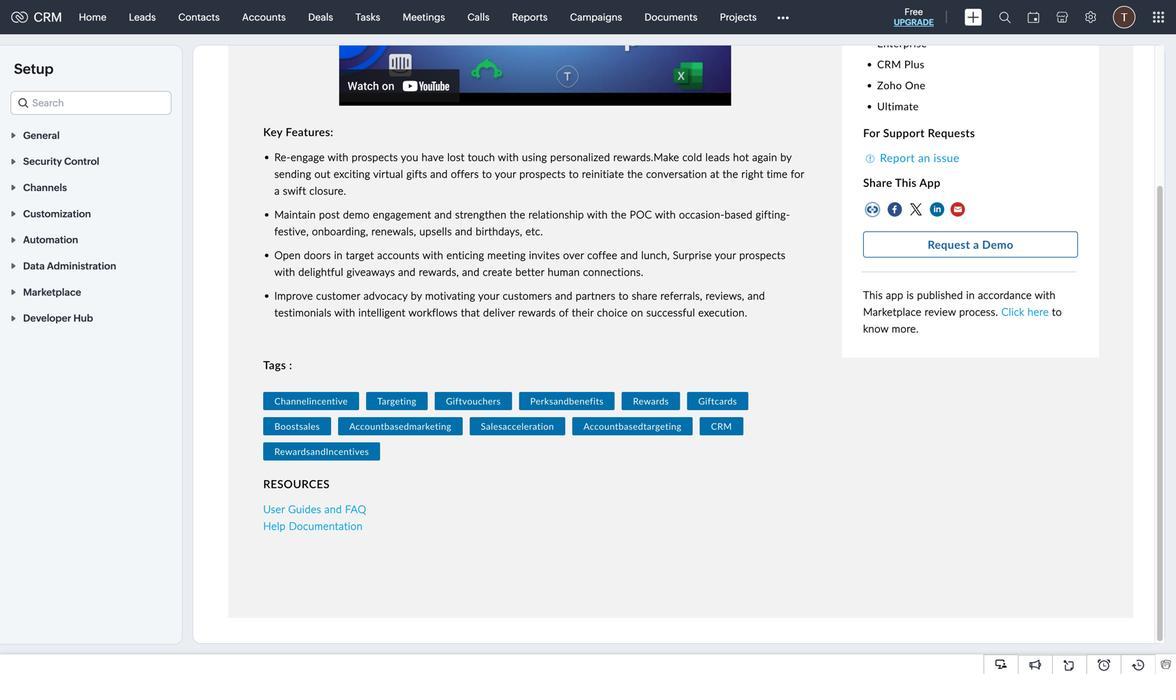 Task type: vqa. For each thing, say whether or not it's contained in the screenshot.
MEETINGS LINK
yes



Task type: describe. For each thing, give the bounding box(es) containing it.
projects
[[720, 12, 757, 23]]

upgrade
[[894, 18, 934, 27]]

leads
[[129, 12, 156, 23]]

profile element
[[1105, 0, 1144, 34]]

tasks
[[356, 12, 381, 23]]

developer
[[23, 313, 71, 324]]

meetings link
[[392, 0, 456, 34]]

create menu element
[[957, 0, 991, 34]]

customization button
[[0, 200, 182, 226]]

free
[[905, 7, 924, 17]]

general button
[[0, 122, 182, 148]]

administration
[[47, 261, 116, 272]]

campaigns link
[[559, 0, 634, 34]]

search image
[[999, 11, 1011, 23]]

contacts link
[[167, 0, 231, 34]]

marketplace button
[[0, 279, 182, 305]]

marketplace
[[23, 287, 81, 298]]

leads link
[[118, 0, 167, 34]]

home
[[79, 12, 107, 23]]

deals
[[308, 12, 333, 23]]

home link
[[68, 0, 118, 34]]

developer hub button
[[0, 305, 182, 331]]

accounts
[[242, 12, 286, 23]]

Search text field
[[11, 92, 171, 114]]

deals link
[[297, 0, 345, 34]]

security control button
[[0, 148, 182, 174]]

automation button
[[0, 226, 182, 253]]

customization
[[23, 208, 91, 219]]



Task type: locate. For each thing, give the bounding box(es) containing it.
developer hub
[[23, 313, 93, 324]]

profile image
[[1114, 6, 1136, 28]]

calls link
[[456, 0, 501, 34]]

reports link
[[501, 0, 559, 34]]

documents
[[645, 12, 698, 23]]

meetings
[[403, 12, 445, 23]]

create menu image
[[965, 9, 983, 26]]

tasks link
[[345, 0, 392, 34]]

documents link
[[634, 0, 709, 34]]

crm
[[34, 10, 62, 24]]

channels button
[[0, 174, 182, 200]]

calls
[[468, 12, 490, 23]]

search element
[[991, 0, 1020, 34]]

calendar image
[[1028, 12, 1040, 23]]

data administration
[[23, 261, 116, 272]]

control
[[64, 156, 99, 167]]

crm link
[[11, 10, 62, 24]]

reports
[[512, 12, 548, 23]]

setup
[[14, 61, 54, 77]]

hub
[[73, 313, 93, 324]]

automation
[[23, 234, 78, 246]]

Other Modules field
[[768, 6, 798, 28]]

accounts link
[[231, 0, 297, 34]]

campaigns
[[570, 12, 623, 23]]

contacts
[[178, 12, 220, 23]]

channels
[[23, 182, 67, 193]]

logo image
[[11, 12, 28, 23]]

data administration button
[[0, 253, 182, 279]]

security control
[[23, 156, 99, 167]]

data
[[23, 261, 45, 272]]

security
[[23, 156, 62, 167]]

projects link
[[709, 0, 768, 34]]

general
[[23, 130, 60, 141]]

None field
[[11, 91, 172, 115]]

free upgrade
[[894, 7, 934, 27]]



